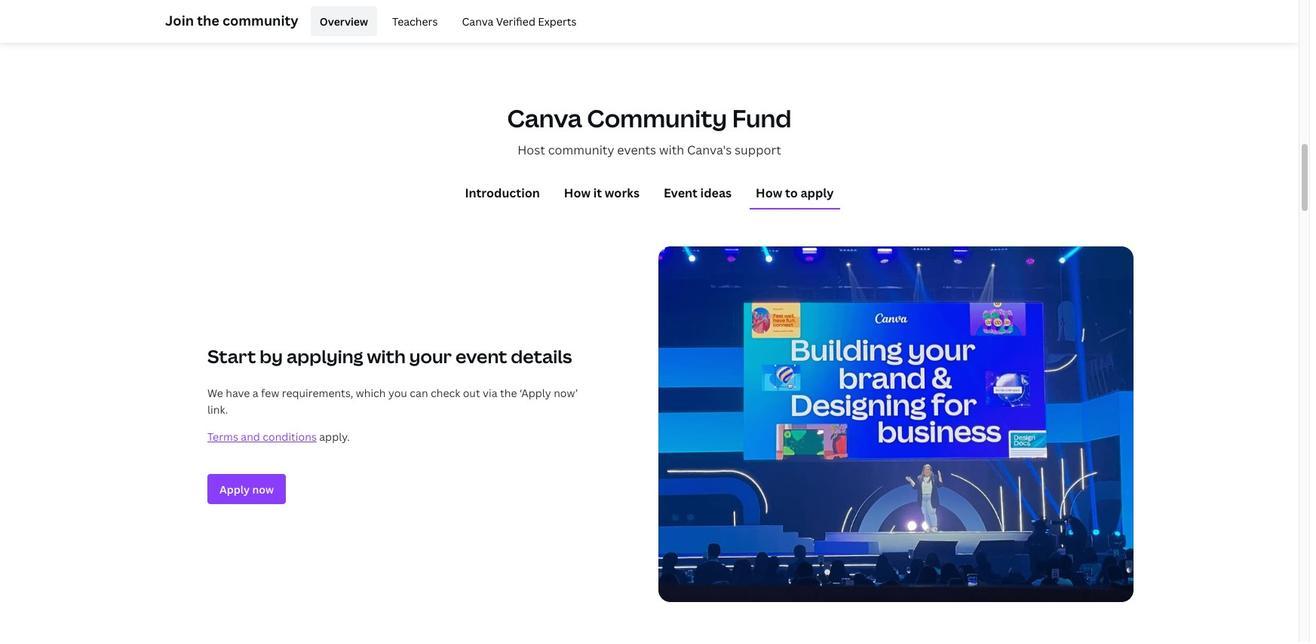 Task type: locate. For each thing, give the bounding box(es) containing it.
menu bar
[[305, 6, 586, 36]]

introduction
[[465, 185, 540, 201]]

0 horizontal spatial canva
[[462, 14, 494, 28]]

details
[[511, 344, 572, 369]]

teachers
[[392, 14, 438, 28]]

canva for verified
[[462, 14, 494, 28]]

1 vertical spatial the
[[500, 386, 517, 401]]

0 vertical spatial canva
[[462, 14, 494, 28]]

1 vertical spatial community
[[548, 142, 614, 158]]

community
[[223, 11, 299, 29], [548, 142, 614, 158]]

canva up host
[[507, 102, 582, 134]]

1 horizontal spatial with
[[659, 142, 684, 158]]

apply now link
[[207, 475, 286, 505]]

join
[[165, 11, 194, 29]]

applying
[[287, 344, 363, 369]]

how left the it
[[564, 185, 591, 201]]

how it works
[[564, 185, 640, 201]]

requirements,
[[282, 386, 353, 401]]

1 horizontal spatial how
[[756, 185, 783, 201]]

terms and conditions apply.
[[207, 430, 350, 445]]

2 how from the left
[[756, 185, 783, 201]]

0 vertical spatial the
[[197, 11, 219, 29]]

via
[[483, 386, 498, 401]]

support
[[735, 142, 781, 158]]

event ideas button
[[658, 178, 738, 208]]

canva left verified
[[462, 14, 494, 28]]

canva inside canva community fund host community events with canva's support
[[507, 102, 582, 134]]

how
[[564, 185, 591, 201], [756, 185, 783, 201]]

out
[[463, 386, 480, 401]]

with up you
[[367, 344, 406, 369]]

0 horizontal spatial community
[[223, 11, 299, 29]]

have
[[226, 386, 250, 401]]

conditions
[[263, 430, 317, 445]]

0 horizontal spatial how
[[564, 185, 591, 201]]

canva verified experts link
[[453, 6, 586, 36]]

how to apply button
[[750, 178, 840, 208]]

1 how from the left
[[564, 185, 591, 201]]

start
[[207, 344, 256, 369]]

the right join
[[197, 11, 219, 29]]

0 vertical spatial community
[[223, 11, 299, 29]]

it
[[594, 185, 602, 201]]

to
[[785, 185, 798, 201]]

0 vertical spatial with
[[659, 142, 684, 158]]

link.
[[207, 403, 228, 417]]

now'
[[554, 386, 578, 401]]

event ideas
[[664, 185, 732, 201]]

with
[[659, 142, 684, 158], [367, 344, 406, 369]]

how left to
[[756, 185, 783, 201]]

terms and conditions link
[[207, 430, 317, 445]]

0 horizontal spatial with
[[367, 344, 406, 369]]

1 horizontal spatial the
[[500, 386, 517, 401]]

by
[[260, 344, 283, 369]]

community inside canva community fund host community events with canva's support
[[548, 142, 614, 158]]

with right events
[[659, 142, 684, 158]]

terms
[[207, 430, 238, 445]]

host
[[518, 142, 545, 158]]

1 horizontal spatial canva
[[507, 102, 582, 134]]

how inside how to apply button
[[756, 185, 783, 201]]

how inside how it works button
[[564, 185, 591, 201]]

the right via
[[500, 386, 517, 401]]

overview
[[320, 14, 368, 28]]

canva
[[462, 14, 494, 28], [507, 102, 582, 134]]

1 horizontal spatial community
[[548, 142, 614, 158]]

1 vertical spatial canva
[[507, 102, 582, 134]]

the
[[197, 11, 219, 29], [500, 386, 517, 401]]



Task type: describe. For each thing, give the bounding box(es) containing it.
apply.
[[319, 430, 350, 445]]

how for how to apply
[[756, 185, 783, 201]]

event
[[456, 344, 507, 369]]

few
[[261, 386, 279, 401]]

start by applying with your event details
[[207, 344, 572, 369]]

events
[[617, 142, 656, 158]]

how for how it works
[[564, 185, 591, 201]]

community
[[587, 102, 727, 134]]

'apply
[[520, 386, 551, 401]]

teachers link
[[383, 6, 447, 36]]

and
[[241, 430, 260, 445]]

your
[[409, 344, 452, 369]]

join the community
[[165, 11, 299, 29]]

fund
[[732, 102, 792, 134]]

with inside canva community fund host community events with canva's support
[[659, 142, 684, 158]]

you
[[388, 386, 407, 401]]

canva verified experts
[[462, 14, 577, 28]]

a
[[253, 386, 259, 401]]

we have a few requirements, which you can check out via the 'apply now' link.
[[207, 386, 578, 417]]

event
[[664, 185, 698, 201]]

1 vertical spatial with
[[367, 344, 406, 369]]

how to apply
[[756, 185, 834, 201]]

menu bar containing overview
[[305, 6, 586, 36]]

now
[[252, 483, 274, 497]]

canva community fund host community events with canva's support
[[507, 102, 792, 158]]

apply
[[220, 483, 250, 497]]

canva for community
[[507, 102, 582, 134]]

the inside we have a few requirements, which you can check out via the 'apply now' link.
[[500, 386, 517, 401]]

apply
[[801, 185, 834, 201]]

overview link
[[311, 6, 377, 36]]

how it works button
[[558, 178, 646, 208]]

check
[[431, 386, 460, 401]]

works
[[605, 185, 640, 201]]

ideas
[[701, 185, 732, 201]]

introduction button
[[459, 178, 546, 208]]

verified
[[496, 14, 536, 28]]

canva's
[[687, 142, 732, 158]]

can
[[410, 386, 428, 401]]

which
[[356, 386, 386, 401]]

we
[[207, 386, 223, 401]]

experts
[[538, 14, 577, 28]]

apply now
[[220, 483, 274, 497]]

0 horizontal spatial the
[[197, 11, 219, 29]]



Task type: vqa. For each thing, say whether or not it's contained in the screenshot.
'cookie'
no



